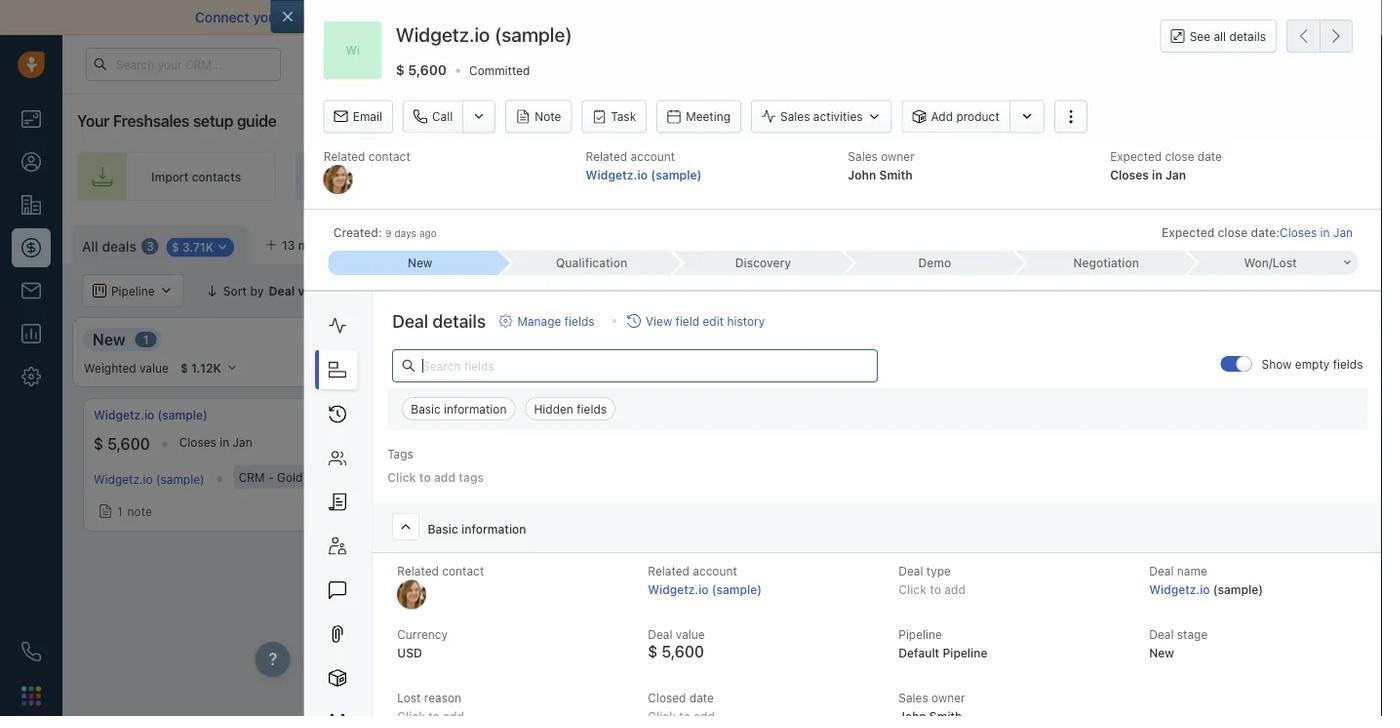 Task type: vqa. For each thing, say whether or not it's contained in the screenshot.
SEND EMAIL 'Icon' on the top
no



Task type: describe. For each thing, give the bounding box(es) containing it.
won / lost
[[1244, 256, 1297, 270]]

widgetz.io link
[[1149, 583, 1210, 597]]

forecasting
[[1189, 284, 1256, 298]]

deal inside button
[[521, 284, 545, 298]]

1 vertical spatial fields
[[1333, 358, 1363, 371]]

0 vertical spatial pipeline
[[898, 628, 942, 642]]

0 horizontal spatial jan
[[233, 436, 252, 449]]

deal value $ 5,600
[[648, 628, 705, 661]]

add inside button
[[1313, 235, 1336, 249]]

quotas
[[1121, 284, 1162, 298]]

see all details
[[1190, 29, 1267, 43]]

call
[[432, 110, 453, 124]]

your for team
[[657, 170, 682, 183]]

details inside button
[[1230, 29, 1267, 43]]

1 note for 100
[[434, 501, 469, 514]]

route
[[862, 170, 895, 183]]

1 vertical spatial information
[[461, 523, 526, 536]]

demo link
[[843, 251, 1015, 275]]

expected close date closes in jan
[[1111, 149, 1223, 181]]

widgetz.io (sample) link down task
[[586, 168, 702, 181]]

task button
[[582, 100, 647, 133]]

2 horizontal spatial your
[[947, 170, 972, 183]]

tags click to add tags
[[387, 447, 484, 484]]

1 vertical spatial 5,600
[[107, 435, 150, 453]]

so
[[967, 9, 983, 25]]

scratch.
[[1169, 9, 1222, 25]]

container_wx8msf4aqz5i3rn1 image inside settings popup button
[[1052, 235, 1066, 249]]

2-
[[571, 9, 586, 25]]

jan for expected close date closes in jan
[[1166, 168, 1187, 181]]

manage fields link
[[499, 312, 594, 330]]

2 acme from the top
[[411, 470, 442, 484]]

add deal button
[[1287, 225, 1373, 259]]

$ 5,600 inside "widgetz.io (sample)" dialog
[[396, 62, 447, 78]]

create
[[1132, 170, 1170, 183]]

/
[[1269, 256, 1273, 270]]

add deal inside button
[[1313, 235, 1363, 249]]

widgetz.io (sample) dialog
[[271, 0, 1383, 716]]

sales owner john smith
[[848, 149, 915, 181]]

1 filter applied button
[[342, 274, 469, 307]]

settings button
[[1042, 225, 1127, 259]]

note for $ 5,600
[[127, 505, 152, 518]]

note button
[[1329, 498, 1383, 525]]

0 vertical spatial 5,600
[[408, 62, 447, 78]]

email image
[[1189, 56, 1203, 73]]

account for sales owner john smith
[[631, 149, 675, 163]]

0 horizontal spatial details
[[432, 311, 486, 332]]

deal for deal type click to add
[[898, 565, 923, 578]]

techcave inside techcave link
[[1329, 408, 1382, 422]]

so you don't have to start from scratch.
[[967, 9, 1222, 25]]

invite
[[622, 170, 653, 183]]

closed
[[648, 692, 686, 705]]

100
[[424, 435, 451, 453]]

click inside tags click to add tags
[[387, 471, 416, 484]]

0 vertical spatial basic information
[[411, 402, 506, 416]]

see
[[1190, 29, 1211, 43]]

negotiation link
[[1015, 251, 1187, 275]]

1 vertical spatial tags
[[458, 471, 484, 484]]

Search field
[[1277, 274, 1375, 307]]

connect your mailbox to improve deliverability and enable 2-way sync of email conversations.
[[195, 9, 798, 25]]

0 vertical spatial information
[[444, 402, 506, 416]]

1 vertical spatial widgetz.io (sample)
[[94, 408, 208, 422]]

deal for deal details
[[392, 311, 428, 332]]

mailbox
[[285, 9, 335, 25]]

close for date
[[1166, 149, 1195, 163]]

widgetz.io (sample) link up closes in jan
[[94, 407, 208, 424]]

manage fields
[[517, 314, 594, 328]]

phone image
[[21, 642, 41, 662]]

click inside deal type click to add
[[898, 583, 926, 597]]

all deals 3
[[82, 238, 154, 254]]

sequence
[[1205, 170, 1260, 183]]

lost reason
[[397, 692, 461, 705]]

1 vertical spatial lost
[[397, 692, 420, 705]]

related contact for deal type click to add
[[397, 565, 484, 578]]

contact for sales
[[369, 149, 411, 163]]

created:
[[333, 226, 382, 239]]

9
[[385, 228, 392, 239]]

1 acme inc (sample) from the top
[[411, 408, 516, 422]]

add product
[[931, 110, 1000, 124]]

contacts
[[192, 170, 241, 183]]

import deals button
[[1137, 225, 1244, 259]]

closes inside expected close date closes in jan
[[1111, 168, 1149, 181]]

new inside deal stage new
[[1149, 646, 1174, 660]]

deal details
[[392, 311, 486, 332]]

-
[[268, 470, 274, 484]]

all for deal
[[503, 284, 518, 298]]

note button
[[506, 100, 572, 133]]

qualification inside 'link'
[[556, 256, 628, 270]]

qualification link
[[500, 251, 672, 275]]

deal for deal value $ 5,600
[[648, 628, 672, 642]]

way
[[586, 9, 611, 25]]

13 more... button
[[255, 231, 349, 259]]

more...
[[298, 238, 338, 252]]

show
[[1262, 358, 1292, 371]]

view field edit history
[[645, 314, 765, 328]]

13 more...
[[282, 238, 338, 252]]

1 vertical spatial new
[[93, 330, 126, 348]]

2 inc from the top
[[445, 470, 462, 484]]

note inside button
[[1363, 505, 1383, 518]]

fields for manage fields
[[564, 314, 594, 328]]

usd
[[397, 646, 422, 660]]

view
[[645, 314, 672, 328]]

1 vertical spatial discovery
[[724, 330, 797, 348]]

add inside deal type click to add
[[944, 583, 966, 597]]

1 filter applied
[[376, 284, 456, 298]]

contact for deal
[[442, 565, 484, 578]]

0 horizontal spatial add deal
[[839, 420, 889, 434]]

to left start
[[1085, 9, 1098, 25]]

1 techcave link from the top
[[1329, 407, 1383, 424]]

1 inside 'button'
[[376, 284, 382, 298]]

widgetz.io inside deal name widgetz.io (sample)
[[1149, 583, 1210, 597]]

1 horizontal spatial add deal
[[1141, 420, 1190, 434]]

from
[[1135, 9, 1165, 25]]

related up currency
[[397, 565, 439, 578]]

to up wi
[[339, 9, 352, 25]]

owner for sales owner john smith
[[881, 149, 915, 163]]

wi
[[346, 43, 360, 57]]

close image
[[1353, 13, 1363, 22]]

new link
[[329, 251, 500, 275]]

meeting button
[[657, 100, 742, 133]]

improve
[[356, 9, 407, 25]]

days
[[395, 228, 417, 239]]

1 vertical spatial and
[[1165, 284, 1186, 298]]

connect your mailbox link
[[195, 9, 339, 25]]

container_wx8msf4aqz5i3rn1 image inside the all deal owners button
[[482, 284, 495, 298]]

13
[[282, 238, 295, 252]]

date:
[[1251, 226, 1280, 239]]

import contacts link
[[77, 152, 276, 201]]

of
[[649, 9, 662, 25]]

2 vertical spatial widgetz.io (sample)
[[94, 472, 205, 486]]

all
[[1214, 29, 1227, 43]]

0 horizontal spatial tags
[[387, 447, 413, 461]]

⌘ o
[[359, 238, 382, 252]]

expected for expected close date
[[1111, 149, 1162, 163]]

(sample) inside "link"
[[466, 408, 516, 422]]

field
[[675, 314, 699, 328]]

0 horizontal spatial date
[[689, 692, 714, 705]]

note for $ 100
[[445, 501, 469, 514]]

closes in jan link
[[1280, 224, 1353, 241]]

enable
[[525, 9, 568, 25]]

1 vertical spatial basic
[[427, 523, 458, 536]]

stage
[[1177, 628, 1208, 642]]

view field edit history link
[[627, 312, 765, 330]]

manage
[[517, 314, 561, 328]]

related contact for sales owner john smith
[[324, 149, 411, 163]]

create sales sequence
[[1132, 170, 1260, 183]]

Search your CRM... text field
[[86, 48, 281, 81]]

$ 3,200
[[1329, 435, 1383, 453]]

1 horizontal spatial new
[[408, 256, 433, 270]]

discovery link
[[672, 251, 843, 275]]

acme inside "link"
[[411, 408, 443, 422]]

add inside tags click to add tags
[[434, 471, 455, 484]]

0 vertical spatial and
[[497, 9, 521, 25]]



Task type: locate. For each thing, give the bounding box(es) containing it.
qualification down applied
[[409, 330, 502, 348]]

add
[[931, 110, 953, 124], [1313, 235, 1336, 249], [839, 420, 862, 434], [1141, 420, 1163, 434]]

jan for expected close date: closes in jan
[[1334, 226, 1353, 239]]

closed date
[[648, 692, 714, 705]]

date inside expected close date closes in jan
[[1198, 149, 1223, 163]]

note
[[445, 501, 469, 514], [127, 505, 152, 518], [1363, 505, 1383, 518]]

to right 'leads'
[[932, 170, 943, 183]]

import up the 'quotas and forecasting'
[[1164, 235, 1201, 249]]

inc
[[446, 408, 463, 422], [445, 470, 462, 484]]

acme inc (sample) up 100
[[411, 408, 516, 422]]

acme inc (sample) link
[[411, 407, 516, 424], [411, 470, 513, 484]]

tags left 100
[[387, 447, 413, 461]]

related up value
[[648, 565, 689, 578]]

your for mailbox
[[253, 9, 282, 25]]

2 horizontal spatial jan
[[1334, 226, 1353, 239]]

deal inside deal name widgetz.io (sample)
[[1149, 565, 1174, 578]]

basic up the '$ 100'
[[411, 402, 440, 416]]

widgetz.io (sample) down closes in jan
[[94, 472, 205, 486]]

1 horizontal spatial note
[[445, 501, 469, 514]]

john
[[848, 168, 876, 181]]

0 vertical spatial all
[[82, 238, 98, 254]]

deliverability
[[411, 9, 494, 25]]

add down 100
[[434, 471, 455, 484]]

crm - gold plan monthly (sample)
[[239, 470, 429, 484]]

0 horizontal spatial $ 5,600
[[94, 435, 150, 453]]

1 horizontal spatial sales
[[848, 149, 878, 163]]

container_wx8msf4aqz5i3rn1 image
[[1052, 235, 1066, 249], [482, 284, 495, 298], [821, 421, 834, 434], [1122, 421, 1136, 434], [416, 501, 429, 514]]

lost
[[1273, 256, 1297, 270], [397, 692, 420, 705]]

jan inside expected close date closes in jan
[[1166, 168, 1187, 181]]

0 vertical spatial inc
[[446, 408, 463, 422]]

deal inside button
[[1339, 235, 1363, 249]]

import for import contacts
[[151, 170, 189, 183]]

pipeline up default
[[898, 628, 942, 642]]

add down type
[[944, 583, 966, 597]]

pipeline
[[898, 628, 942, 642], [943, 646, 987, 660]]

techcave link up note button
[[1329, 472, 1383, 486]]

container_wx8msf4aqz5i3rn1 image inside 1 filter applied 'button'
[[355, 284, 368, 298]]

sync
[[615, 9, 645, 25]]

1 acme from the top
[[411, 408, 443, 422]]

0 horizontal spatial click
[[387, 471, 416, 484]]

1 techcave  from the top
[[1329, 408, 1383, 422]]

1 team from the left
[[685, 170, 713, 183]]

empty
[[1295, 358, 1330, 371]]

to down the '$ 100'
[[419, 471, 431, 484]]

related account widgetz.io (sample) for deal type
[[648, 565, 762, 597]]

email
[[353, 110, 382, 124]]

conversations.
[[703, 9, 798, 25]]

deal stage new
[[1149, 628, 1208, 660]]

0 horizontal spatial account
[[631, 149, 675, 163]]

deal for deal stage new
[[1149, 628, 1174, 642]]

to inside deal type click to add
[[930, 583, 941, 597]]

1 vertical spatial pipeline
[[943, 646, 987, 660]]

fields right empty
[[1333, 358, 1363, 371]]

click down type
[[898, 583, 926, 597]]

contact up currency
[[442, 565, 484, 578]]

1 horizontal spatial tags
[[458, 471, 484, 484]]

deal up "widgetz.io" link on the bottom right of the page
[[1149, 565, 1174, 578]]

0 vertical spatial new
[[408, 256, 433, 270]]

fields down 'owners'
[[564, 314, 594, 328]]

1 horizontal spatial click
[[898, 583, 926, 597]]

discovery inside 'link'
[[735, 256, 791, 270]]

sales for sales owner john smith
[[848, 149, 878, 163]]

deal inside deal value $ 5,600
[[648, 628, 672, 642]]

2 vertical spatial new
[[1149, 646, 1174, 660]]

1 vertical spatial add
[[944, 583, 966, 597]]

fields right hidden
[[576, 402, 607, 416]]

0 vertical spatial expected
[[1111, 149, 1162, 163]]

inc up 100
[[446, 408, 463, 422]]

lost right won
[[1273, 256, 1297, 270]]

container_wx8msf4aqz5i3rn1 image inside quotas and forecasting link
[[1103, 284, 1116, 298]]

tags
[[387, 447, 413, 461], [458, 471, 484, 484]]

all left 3
[[82, 238, 98, 254]]

all up manage at the top left of the page
[[503, 284, 518, 298]]

new down "widgetz.io" link on the bottom right of the page
[[1149, 646, 1174, 660]]

qualification
[[556, 256, 628, 270], [409, 330, 502, 348]]

techcave  up note button
[[1329, 472, 1383, 486]]

techcave  up the $ 3,200
[[1329, 408, 1383, 422]]

1 horizontal spatial container_wx8msf4aqz5i3rn1 image
[[355, 284, 368, 298]]

information up 100
[[444, 402, 506, 416]]

acme down the '$ 100'
[[411, 470, 442, 484]]

history
[[727, 314, 765, 328]]

deal left "stage"
[[1149, 628, 1174, 642]]

inc inside "link"
[[446, 408, 463, 422]]

import deals group
[[1137, 225, 1277, 259]]

related down email button on the top
[[324, 149, 365, 163]]

to inside tags click to add tags
[[419, 471, 431, 484]]

in
[[1152, 168, 1163, 181], [1321, 226, 1330, 239], [220, 436, 229, 449], [521, 436, 531, 449]]

details right all
[[1230, 29, 1267, 43]]

default
[[898, 646, 939, 660]]

date up create sales sequence
[[1198, 149, 1223, 163]]

owner up smith
[[881, 149, 915, 163]]

0 vertical spatial fields
[[564, 314, 594, 328]]

related account widgetz.io (sample) down task
[[586, 149, 702, 181]]

discovery
[[735, 256, 791, 270], [724, 330, 797, 348]]

1 vertical spatial acme
[[411, 470, 442, 484]]

0 vertical spatial related contact
[[324, 149, 411, 163]]

1 horizontal spatial all
[[503, 284, 518, 298]]

task
[[611, 110, 636, 124]]

owner inside sales owner john smith
[[881, 149, 915, 163]]

contact
[[369, 149, 411, 163], [442, 565, 484, 578]]

currency
[[397, 628, 447, 642]]

call button
[[403, 100, 463, 133]]

1 horizontal spatial date
[[1198, 149, 1223, 163]]

deal
[[1339, 235, 1363, 249], [521, 284, 545, 298], [865, 420, 889, 434], [1166, 420, 1190, 434]]

2 techcave  from the top
[[1329, 472, 1383, 486]]

acme up the '$ 100'
[[411, 408, 443, 422]]

you
[[986, 9, 1010, 25]]

1 horizontal spatial lost
[[1273, 256, 1297, 270]]

2 horizontal spatial sales
[[898, 692, 928, 705]]

sales activities button
[[751, 100, 902, 133], [751, 100, 892, 133]]

gold
[[277, 470, 303, 484]]

1 vertical spatial jan
[[1334, 226, 1353, 239]]

0 vertical spatial import
[[151, 170, 189, 183]]

all inside button
[[503, 284, 518, 298]]

value
[[676, 628, 705, 642]]

1 horizontal spatial qualification
[[556, 256, 628, 270]]

1 vertical spatial owner
[[931, 692, 965, 705]]

deal inside deal type click to add
[[898, 565, 923, 578]]

qualification up 'owners'
[[556, 256, 628, 270]]

2 horizontal spatial new
[[1149, 646, 1174, 660]]

deal inside deal stage new
[[1149, 628, 1174, 642]]

0 horizontal spatial and
[[497, 9, 521, 25]]

container_wx8msf4aqz5i3rn1 image for quotas and forecasting
[[1103, 284, 1116, 298]]

new up 1 filter applied
[[408, 256, 433, 270]]

negotiation
[[1074, 256, 1140, 270]]

pipeline right default
[[943, 646, 987, 660]]

0 horizontal spatial close
[[1166, 149, 1195, 163]]

1 techcave from the top
[[1329, 408, 1382, 422]]

techcave up the $ 3,200
[[1329, 408, 1382, 422]]

discovery up history
[[735, 256, 791, 270]]

$ 100
[[411, 435, 451, 453]]

route leads to your team
[[862, 170, 1003, 183]]

0 horizontal spatial container_wx8msf4aqz5i3rn1 image
[[99, 505, 112, 518]]

0 horizontal spatial 5,600
[[107, 435, 150, 453]]

related contact
[[324, 149, 411, 163], [397, 565, 484, 578]]

1 vertical spatial techcave link
[[1329, 472, 1383, 486]]

related contact down email
[[324, 149, 411, 163]]

2 techcave link from the top
[[1329, 472, 1383, 486]]

0 vertical spatial qualification
[[556, 256, 628, 270]]

1 vertical spatial all
[[503, 284, 518, 298]]

see all details button
[[1161, 20, 1277, 53]]

deals for all
[[102, 238, 136, 254]]

widgetz.io (sample) up the committed
[[396, 23, 572, 46]]

won
[[1244, 256, 1269, 270]]

0 vertical spatial account
[[631, 149, 675, 163]]

invite your team
[[622, 170, 713, 183]]

your right invite
[[657, 170, 682, 183]]

1
[[376, 284, 382, 298], [143, 333, 149, 346], [520, 333, 525, 346], [434, 501, 440, 514], [117, 505, 123, 518]]

1 horizontal spatial $ 5,600
[[396, 62, 447, 78]]

account up value
[[693, 565, 737, 578]]

discovery down history
[[724, 330, 797, 348]]

acme inc (sample) down 100
[[411, 470, 513, 484]]

close up sales
[[1166, 149, 1195, 163]]

deals inside import deals button
[[1204, 235, 1234, 249]]

basic down tags click to add tags
[[427, 523, 458, 536]]

and left the enable
[[497, 9, 521, 25]]

5,600 down value
[[661, 642, 704, 661]]

1 horizontal spatial contact
[[442, 565, 484, 578]]

deal name widgetz.io (sample)
[[1149, 565, 1263, 597]]

show empty fields
[[1262, 358, 1363, 371]]

0 vertical spatial basic
[[411, 402, 440, 416]]

import for import deals
[[1164, 235, 1201, 249]]

$ 5,600
[[396, 62, 447, 78], [94, 435, 150, 453]]

acme inc (sample) link up 100
[[411, 407, 516, 424]]

crm
[[239, 470, 265, 484]]

widgetz.io (sample) inside dialog
[[396, 23, 572, 46]]

sales down default
[[898, 692, 928, 705]]

team down "meeting" button
[[685, 170, 713, 183]]

lost left reason
[[397, 692, 420, 705]]

0 vertical spatial acme inc (sample)
[[411, 408, 516, 422]]

1 horizontal spatial add
[[944, 583, 966, 597]]

deal down 1 filter applied 'button'
[[392, 311, 428, 332]]

expected down sales
[[1162, 226, 1215, 239]]

techcave up note button
[[1329, 472, 1381, 486]]

freshworks switcher image
[[21, 686, 41, 706]]

deals for import
[[1204, 235, 1234, 249]]

to down type
[[930, 583, 941, 597]]

add inside button
[[931, 110, 953, 124]]

applied
[[415, 284, 456, 298]]

new down "all deals" link
[[93, 330, 126, 348]]

closes in jan
[[179, 436, 252, 449]]

1 vertical spatial basic information
[[427, 523, 526, 536]]

ago
[[419, 228, 437, 239]]

widgetz.io (sample) up closes in jan
[[94, 408, 208, 422]]

deal left type
[[898, 565, 923, 578]]

deal for deal name widgetz.io (sample)
[[1149, 565, 1174, 578]]

1 vertical spatial account
[[693, 565, 737, 578]]

quotas and forecasting link
[[1103, 274, 1275, 307]]

basic information down tags click to add tags
[[427, 523, 526, 536]]

acme inc (sample) link down 100
[[411, 470, 513, 484]]

related up invite
[[586, 149, 628, 163]]

hidden
[[534, 402, 573, 416]]

click down the '$ 100'
[[387, 471, 416, 484]]

1 vertical spatial date
[[689, 692, 714, 705]]

import inside import deals button
[[1164, 235, 1201, 249]]

2 vertical spatial sales
[[898, 692, 928, 705]]

0 horizontal spatial import
[[151, 170, 189, 183]]

1 horizontal spatial 1 note
[[434, 501, 469, 514]]

0 horizontal spatial 1 note
[[117, 505, 152, 518]]

0 horizontal spatial owner
[[881, 149, 915, 163]]

related contact up currency
[[397, 565, 484, 578]]

0 vertical spatial jan
[[1166, 168, 1187, 181]]

invite your team link
[[548, 152, 769, 201]]

widgetz.io (sample) link down closes in jan
[[94, 472, 205, 486]]

1 horizontal spatial team
[[975, 170, 1003, 183]]

1 horizontal spatial owner
[[931, 692, 965, 705]]

⌘
[[359, 238, 370, 252]]

have
[[1051, 9, 1081, 25]]

sales for sales owner
[[898, 692, 928, 705]]

1 acme inc (sample) link from the top
[[411, 407, 516, 424]]

2 acme inc (sample) from the top
[[411, 470, 513, 484]]

5,600 left closes in jan
[[107, 435, 150, 453]]

0 vertical spatial acme
[[411, 408, 443, 422]]

deal left value
[[648, 628, 672, 642]]

3
[[146, 240, 154, 253]]

contact down email
[[369, 149, 411, 163]]

sales up john
[[848, 149, 878, 163]]

created: 9 days ago
[[333, 226, 437, 239]]

filter
[[385, 284, 412, 298]]

import left contacts
[[151, 170, 189, 183]]

committed
[[469, 64, 530, 77]]

close
[[1166, 149, 1195, 163], [1218, 226, 1248, 239]]

related account widgetz.io (sample) for sales owner
[[586, 149, 702, 181]]

0 vertical spatial add
[[434, 471, 455, 484]]

your right 'leads'
[[947, 170, 972, 183]]

all deal owners
[[503, 284, 589, 298]]

sales inside sales owner john smith
[[848, 149, 878, 163]]

email
[[665, 9, 700, 25]]

2 vertical spatial jan
[[233, 436, 252, 449]]

1 vertical spatial acme inc (sample) link
[[411, 470, 513, 484]]

$ inside deal value $ 5,600
[[648, 642, 657, 661]]

container_wx8msf4aqz5i3rn1 image
[[355, 284, 368, 298], [1103, 284, 1116, 298], [99, 505, 112, 518]]

1 vertical spatial import
[[1164, 235, 1201, 249]]

0 vertical spatial related account widgetz.io (sample)
[[586, 149, 702, 181]]

close inside expected close date closes in jan
[[1166, 149, 1195, 163]]

0 vertical spatial techcave link
[[1329, 407, 1383, 424]]

container_wx8msf4aqz5i3rn1 image for 1
[[99, 505, 112, 518]]

5,600 inside deal value $ 5,600
[[661, 642, 704, 661]]

0 horizontal spatial team
[[685, 170, 713, 183]]

add product button
[[902, 100, 1010, 133]]

0 horizontal spatial contact
[[369, 149, 411, 163]]

sales left the activities
[[781, 110, 810, 124]]

0 vertical spatial contact
[[369, 149, 411, 163]]

sales for sales activities
[[781, 110, 810, 124]]

basic information up 100
[[411, 402, 506, 416]]

1 horizontal spatial deals
[[1204, 235, 1234, 249]]

monthly
[[333, 470, 377, 484]]

0 vertical spatial techcave 
[[1329, 408, 1383, 422]]

phone element
[[12, 632, 51, 671]]

account
[[631, 149, 675, 163], [693, 565, 737, 578]]

1 vertical spatial techcave 
[[1329, 472, 1383, 486]]

freshsales
[[113, 112, 189, 130]]

expected for expected close date:
[[1162, 226, 1215, 239]]

(sample) inside deal name widgetz.io (sample)
[[1213, 583, 1263, 597]]

and right quotas
[[1165, 284, 1186, 298]]

inc down 100
[[445, 470, 462, 484]]

Search fields text field
[[392, 350, 878, 383]]

techcave
[[1329, 408, 1382, 422], [1329, 472, 1381, 486]]

guide
[[237, 112, 277, 130]]

2 team from the left
[[975, 170, 1003, 183]]

all deal owners button
[[469, 274, 602, 307]]

1 horizontal spatial close
[[1218, 226, 1248, 239]]

5,600 up call button
[[408, 62, 447, 78]]

$ 5,600 up call button
[[396, 62, 447, 78]]

jan
[[1166, 168, 1187, 181], [1334, 226, 1353, 239], [233, 436, 252, 449]]

sales owner
[[898, 692, 965, 705]]

all for deals
[[82, 238, 98, 254]]

click
[[387, 471, 416, 484], [898, 583, 926, 597]]

0 vertical spatial $ 5,600
[[396, 62, 447, 78]]

close for date:
[[1218, 226, 1248, 239]]

1 vertical spatial techcave
[[1329, 472, 1381, 486]]

0 vertical spatial discovery
[[735, 256, 791, 270]]

account for deal type click to add
[[693, 565, 737, 578]]

0 vertical spatial lost
[[1273, 256, 1297, 270]]

expected up create
[[1111, 149, 1162, 163]]

$ 5,600 left closes in jan
[[94, 435, 150, 453]]

1 note for 5,600
[[117, 505, 152, 518]]

details down applied
[[432, 311, 486, 332]]

0 horizontal spatial add
[[434, 471, 455, 484]]

0 horizontal spatial your
[[253, 9, 282, 25]]

1 note
[[434, 501, 469, 514], [117, 505, 152, 518]]

name
[[1177, 565, 1207, 578]]

in inside expected close date closes in jan
[[1152, 168, 1163, 181]]

type
[[926, 565, 951, 578]]

1 vertical spatial related account widgetz.io (sample)
[[648, 565, 762, 597]]

1 vertical spatial acme inc (sample)
[[411, 470, 513, 484]]

expected inside expected close date closes in jan
[[1111, 149, 1162, 163]]

2 acme inc (sample) link from the top
[[411, 470, 513, 484]]

deal
[[392, 311, 428, 332], [898, 565, 923, 578], [1149, 565, 1174, 578], [648, 628, 672, 642], [1149, 628, 1174, 642]]

1 vertical spatial $ 5,600
[[94, 435, 150, 453]]

information down tags click to add tags
[[461, 523, 526, 536]]

meeting
[[686, 110, 731, 124]]

team down product
[[975, 170, 1003, 183]]

fields for hidden fields
[[576, 402, 607, 416]]

0 horizontal spatial note
[[127, 505, 152, 518]]

1 vertical spatial contact
[[442, 565, 484, 578]]

0 vertical spatial owner
[[881, 149, 915, 163]]

2 techcave from the top
[[1329, 472, 1381, 486]]

1 vertical spatial expected
[[1162, 226, 1215, 239]]

0 vertical spatial close
[[1166, 149, 1195, 163]]

sales
[[781, 110, 810, 124], [848, 149, 878, 163], [898, 692, 928, 705]]

start
[[1101, 9, 1132, 25]]

account up invite your team
[[631, 149, 675, 163]]

2 vertical spatial 5,600
[[661, 642, 704, 661]]

date right closed
[[689, 692, 714, 705]]

1 vertical spatial qualification
[[409, 330, 502, 348]]

widgetz.io (sample) link up value
[[648, 583, 762, 597]]

close left date:
[[1218, 226, 1248, 239]]

related account widgetz.io (sample) up value
[[648, 565, 762, 597]]

owners
[[548, 284, 589, 298]]

1 vertical spatial inc
[[445, 470, 462, 484]]

owner down default
[[931, 692, 965, 705]]

tags down closes in nov
[[458, 471, 484, 484]]

0 horizontal spatial lost
[[397, 692, 420, 705]]

your left mailbox
[[253, 9, 282, 25]]

owner for sales owner
[[931, 692, 965, 705]]

0 horizontal spatial deals
[[102, 238, 136, 254]]

techcave link up the $ 3,200
[[1329, 407, 1383, 424]]

import inside "import contacts" link
[[151, 170, 189, 183]]

1 inc from the top
[[446, 408, 463, 422]]

expected close date: closes in jan
[[1162, 226, 1353, 239]]

date
[[1198, 149, 1223, 163], [689, 692, 714, 705]]

hidden fields
[[534, 402, 607, 416]]



